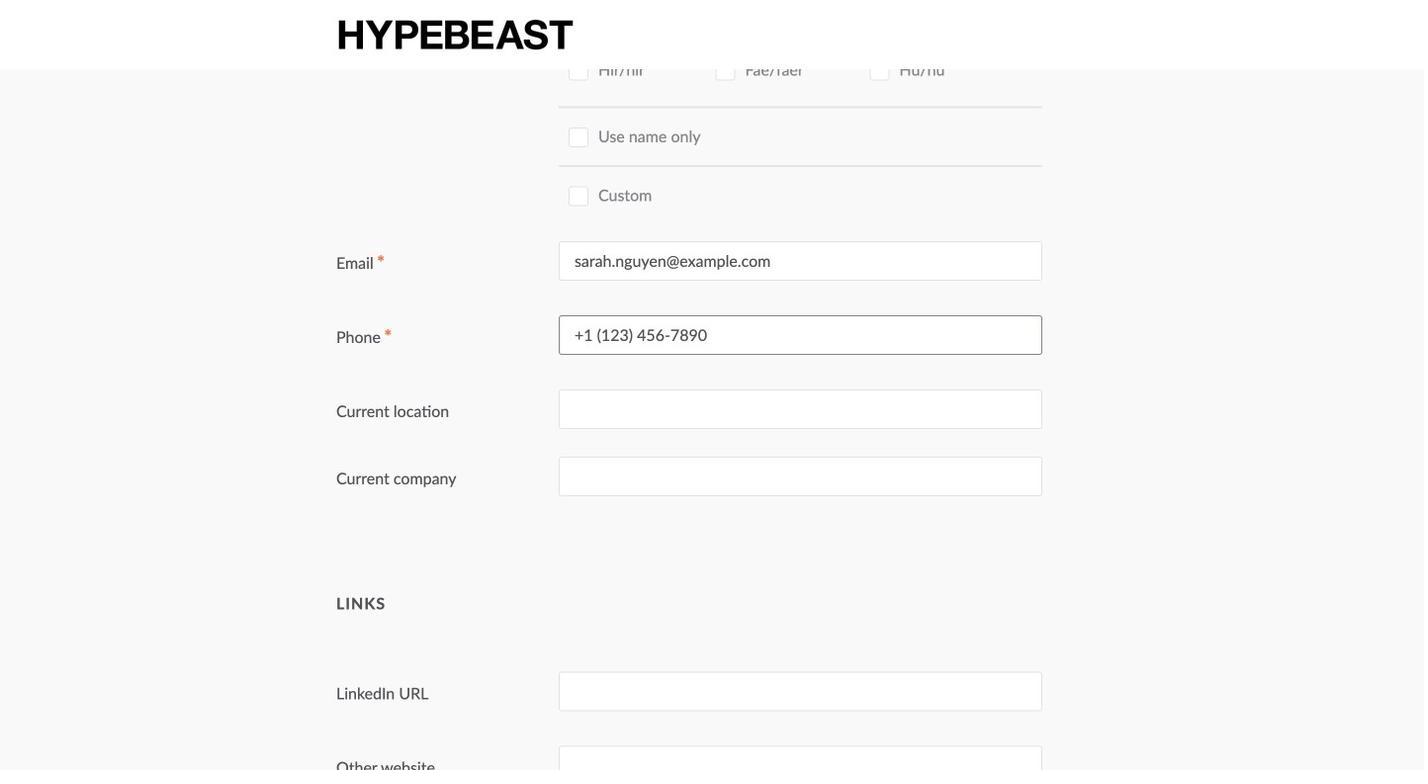 Task type: vqa. For each thing, say whether or not it's contained in the screenshot.
Paperclip image
no



Task type: describe. For each thing, give the bounding box(es) containing it.
hypebeast logo image
[[336, 17, 575, 52]]



Task type: locate. For each thing, give the bounding box(es) containing it.
None text field
[[559, 746, 1043, 771]]

None email field
[[559, 241, 1043, 281]]

None text field
[[559, 315, 1043, 355], [559, 390, 1043, 429], [559, 457, 1043, 497], [559, 672, 1043, 712], [559, 315, 1043, 355], [559, 390, 1043, 429], [559, 457, 1043, 497], [559, 672, 1043, 712]]

None checkbox
[[569, 4, 589, 24], [569, 186, 589, 206], [569, 4, 589, 24], [569, 186, 589, 206]]

None checkbox
[[716, 4, 736, 24], [870, 4, 890, 24], [569, 61, 589, 81], [716, 61, 736, 81], [870, 61, 890, 81], [569, 128, 589, 147], [716, 4, 736, 24], [870, 4, 890, 24], [569, 61, 589, 81], [716, 61, 736, 81], [870, 61, 890, 81], [569, 128, 589, 147]]



